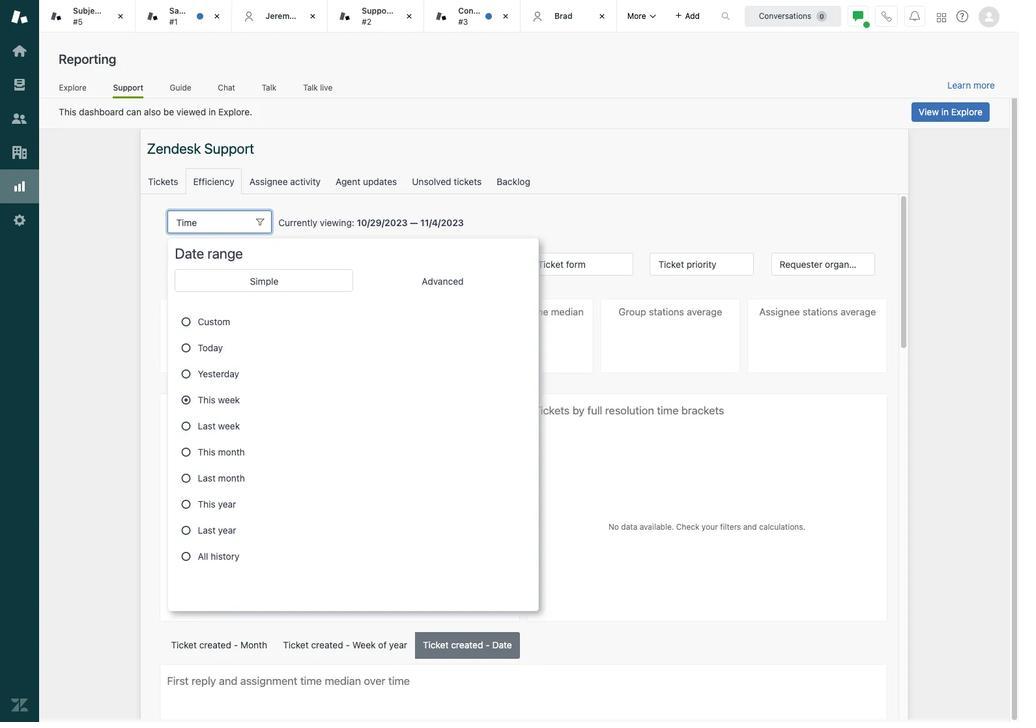 Task type: vqa. For each thing, say whether or not it's contained in the screenshot.
Notifications icon on the top right
yes



Task type: locate. For each thing, give the bounding box(es) containing it.
1 talk from the left
[[262, 82, 276, 92]]

close image right subject in the top left of the page
[[114, 10, 127, 23]]

subject line #5
[[73, 6, 120, 26]]

close image inside jeremy miller "tab"
[[307, 10, 320, 23]]

talk
[[262, 82, 276, 92], [303, 82, 318, 92]]

more
[[627, 11, 646, 21]]

2 talk from the left
[[303, 82, 318, 92]]

in inside button
[[942, 106, 949, 117]]

2 close image from the left
[[210, 10, 223, 23]]

talk link
[[262, 82, 277, 96]]

talk inside "link"
[[262, 82, 276, 92]]

contact
[[458, 6, 489, 16]]

5 close image from the left
[[499, 10, 512, 23]]

explore inside button
[[951, 106, 983, 117]]

organizations image
[[11, 144, 28, 161]]

0 vertical spatial explore
[[59, 82, 87, 92]]

get help image
[[957, 10, 968, 22]]

explore down the learn more link
[[951, 106, 983, 117]]

learn
[[948, 80, 971, 91]]

tab containing subject line
[[39, 0, 135, 33]]

#3
[[458, 17, 468, 26]]

0 horizontal spatial tab
[[39, 0, 135, 33]]

close image right '#2'
[[403, 10, 416, 23]]

talk live
[[303, 82, 333, 92]]

view in explore
[[919, 106, 983, 117]]

views image
[[11, 76, 28, 93]]

learn more
[[948, 80, 995, 91]]

in
[[209, 106, 216, 117], [942, 106, 949, 117]]

tabs tab list
[[39, 0, 708, 33]]

admin image
[[11, 212, 28, 229]]

conversations
[[759, 11, 812, 21]]

1 close image from the left
[[114, 10, 127, 23]]

1 horizontal spatial tab
[[424, 0, 521, 33]]

0 horizontal spatial talk
[[262, 82, 276, 92]]

talk for talk live
[[303, 82, 318, 92]]

#2
[[362, 17, 372, 26]]

tab
[[39, 0, 135, 33], [424, 0, 521, 33]]

0 horizontal spatial in
[[209, 106, 216, 117]]

close image for tab containing subject line
[[114, 10, 127, 23]]

close image for jeremy miller "tab"
[[307, 10, 320, 23]]

2 tab from the left
[[424, 0, 521, 33]]

explore up this
[[59, 82, 87, 92]]

view in explore button
[[912, 102, 990, 122]]

0 horizontal spatial explore
[[59, 82, 87, 92]]

reporting image
[[11, 178, 28, 195]]

1 horizontal spatial in
[[942, 106, 949, 117]]

brad
[[555, 11, 573, 21]]

chat link
[[218, 82, 235, 96]]

more
[[974, 80, 995, 91]]

add
[[685, 11, 700, 21]]

close image inside #1 tab
[[210, 10, 223, 23]]

talk left live at the left top of the page
[[303, 82, 318, 92]]

brad tab
[[521, 0, 617, 33]]

talk right chat
[[262, 82, 276, 92]]

reporting
[[59, 51, 116, 66]]

1 horizontal spatial talk
[[303, 82, 318, 92]]

#1 tab
[[135, 0, 232, 33]]

jeremy miller tab
[[232, 0, 328, 33]]

also
[[144, 106, 161, 117]]

1 tab from the left
[[39, 0, 135, 33]]

3 close image from the left
[[307, 10, 320, 23]]

#1
[[169, 17, 178, 26]]

close image
[[114, 10, 127, 23], [210, 10, 223, 23], [307, 10, 320, 23], [403, 10, 416, 23], [499, 10, 512, 23]]

zendesk image
[[11, 697, 28, 714]]

1 vertical spatial explore
[[951, 106, 983, 117]]

close image right jeremy
[[307, 10, 320, 23]]

close image right #1
[[210, 10, 223, 23]]

contact #3
[[458, 6, 489, 26]]

4 close image from the left
[[403, 10, 416, 23]]

more button
[[617, 0, 667, 32]]

button displays agent's chat status as online. image
[[853, 11, 863, 21]]

1 horizontal spatial explore
[[951, 106, 983, 117]]

in right view at right top
[[942, 106, 949, 117]]

viewed
[[177, 106, 206, 117]]

2 in from the left
[[942, 106, 949, 117]]

main element
[[0, 0, 39, 722]]

close image right contact #3
[[499, 10, 512, 23]]

guide link
[[169, 82, 192, 96]]

tab containing contact
[[424, 0, 521, 33]]

live
[[320, 82, 333, 92]]

in right "viewed"
[[209, 106, 216, 117]]

explore
[[59, 82, 87, 92], [951, 106, 983, 117]]

jeremy miller
[[266, 11, 317, 21]]

close image inside #2 tab
[[403, 10, 416, 23]]

subject
[[73, 6, 102, 16]]



Task type: describe. For each thing, give the bounding box(es) containing it.
support link
[[113, 82, 143, 98]]

explore link
[[59, 82, 87, 96]]

notifications image
[[910, 11, 920, 21]]

jeremy
[[266, 11, 294, 21]]

#2 tab
[[328, 0, 424, 33]]

zendesk support image
[[11, 8, 28, 25]]

line
[[104, 6, 120, 16]]

1 in from the left
[[209, 106, 216, 117]]

talk live link
[[303, 82, 333, 96]]

this
[[59, 106, 76, 117]]

conversations button
[[745, 6, 841, 26]]

explore.
[[218, 106, 252, 117]]

close image
[[595, 10, 608, 23]]

get started image
[[11, 42, 28, 59]]

zendesk products image
[[937, 13, 946, 22]]

view
[[919, 106, 939, 117]]

support
[[113, 82, 143, 92]]

add button
[[667, 0, 708, 32]]

learn more link
[[948, 80, 995, 91]]

this dashboard can also be viewed in explore.
[[59, 106, 252, 117]]

chat
[[218, 82, 235, 92]]

talk for talk
[[262, 82, 276, 92]]

guide
[[170, 82, 191, 92]]

close image for #2 tab
[[403, 10, 416, 23]]

customers image
[[11, 110, 28, 127]]

be
[[163, 106, 174, 117]]

dashboard
[[79, 106, 124, 117]]

can
[[126, 106, 141, 117]]

#5
[[73, 17, 83, 26]]

miller
[[296, 11, 317, 21]]



